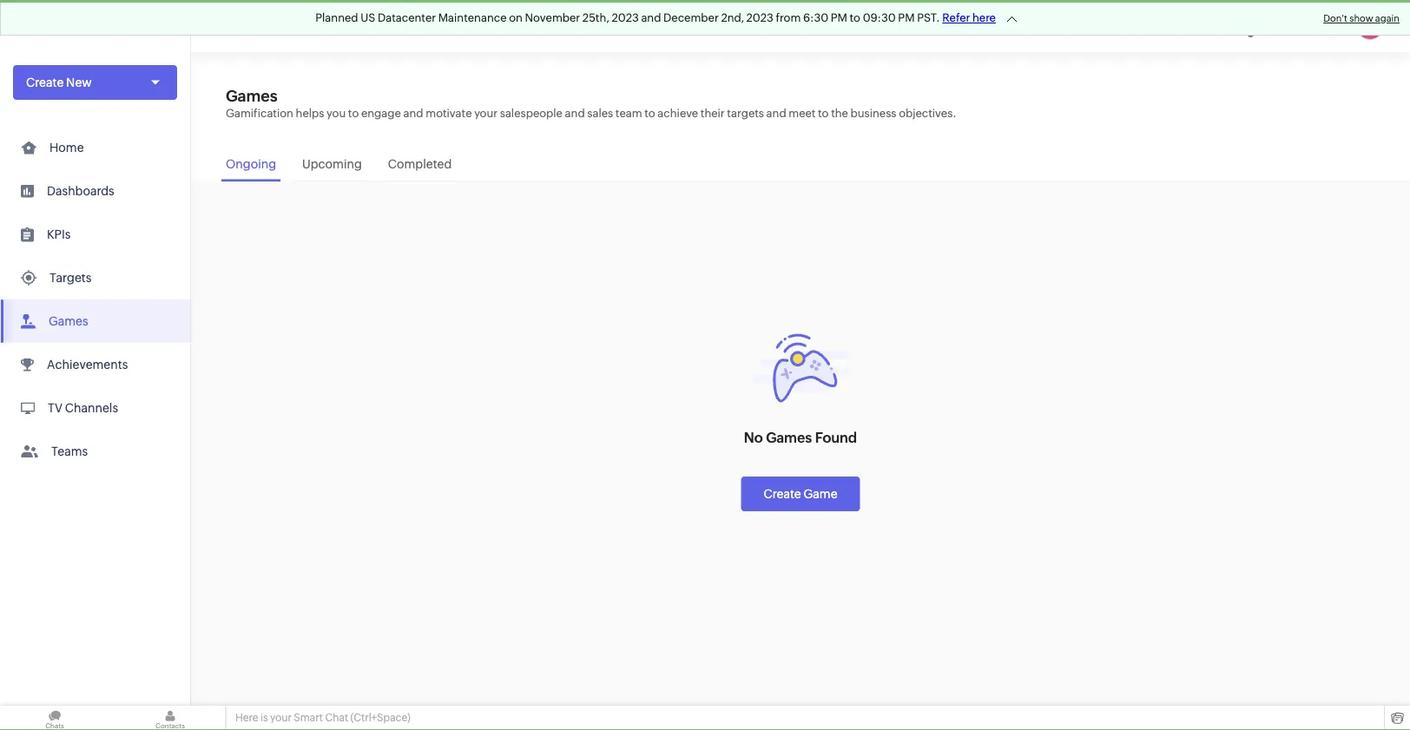 Task type: describe. For each thing, give the bounding box(es) containing it.
contacts image
[[116, 706, 225, 730]]

create for create game
[[764, 487, 801, 501]]

channels
[[65, 401, 118, 415]]

their
[[701, 107, 725, 120]]

your inside games gamification helps you to engage and motivate your salespeople and sales team to achieve their targets and meet to the business objectives.
[[474, 107, 498, 120]]

and right the engage
[[403, 107, 423, 120]]

engage
[[361, 107, 401, 120]]

and left meet
[[767, 107, 787, 120]]

found
[[815, 429, 857, 445]]

planned
[[315, 11, 358, 24]]

gamification
[[226, 107, 294, 120]]

teams
[[51, 445, 88, 459]]

don't show again link
[[1324, 13, 1400, 24]]

don't
[[1324, 13, 1348, 24]]

here is your smart chat (ctrl+space)
[[235, 712, 411, 724]]

the
[[831, 107, 848, 120]]

list containing home
[[0, 126, 190, 473]]

games gamification helps you to engage and motivate your salespeople and sales team to achieve their targets and meet to the business objectives.
[[226, 87, 957, 120]]

1 pm from the left
[[831, 11, 848, 24]]

dashboards
[[47, 184, 114, 198]]

sales
[[587, 107, 613, 120]]

no
[[744, 429, 763, 445]]

helps
[[296, 107, 324, 120]]

games for games
[[49, 314, 88, 328]]

you
[[327, 107, 346, 120]]

motivate
[[426, 107, 472, 120]]

meet
[[789, 107, 816, 120]]

new
[[66, 76, 92, 89]]

games for games gamification helps you to engage and motivate your salespeople and sales team to achieve their targets and meet to the business objectives.
[[226, 87, 278, 105]]

completed tab
[[384, 148, 456, 182]]

maintenance
[[438, 11, 507, 24]]

datacenter
[[378, 11, 436, 24]]

completed
[[388, 157, 452, 171]]

and left sales
[[565, 107, 585, 120]]

on
[[509, 11, 523, 24]]

us
[[361, 11, 375, 24]]

november
[[525, 11, 580, 24]]

is
[[260, 712, 268, 724]]

achieve
[[658, 107, 698, 120]]

salespeople
[[500, 107, 563, 120]]

objectives.
[[899, 107, 957, 120]]

2 horizontal spatial games
[[766, 429, 812, 445]]

09:30
[[863, 11, 896, 24]]

upcoming
[[302, 157, 362, 171]]

2 pm from the left
[[898, 11, 915, 24]]

don't show again
[[1324, 13, 1400, 24]]

targets
[[50, 271, 91, 285]]

2 2023 from the left
[[747, 11, 774, 24]]

game
[[804, 487, 838, 501]]



Task type: vqa. For each thing, say whether or not it's contained in the screenshot.
leftmost Create
yes



Task type: locate. For each thing, give the bounding box(es) containing it.
1 vertical spatial games
[[49, 314, 88, 328]]

2023 right 25th,
[[612, 11, 639, 24]]

to right team
[[645, 107, 656, 120]]

no games found
[[744, 429, 857, 445]]

games inside games gamification helps you to engage and motivate your salespeople and sales team to achieve their targets and meet to the business objectives.
[[226, 87, 278, 105]]

pm left pst.
[[898, 11, 915, 24]]

motivator
[[39, 18, 103, 34]]

0 horizontal spatial create
[[26, 76, 64, 89]]

targets
[[727, 107, 764, 120]]

create left 'game'
[[764, 487, 801, 501]]

games down the targets
[[49, 314, 88, 328]]

create game
[[764, 487, 838, 501]]

upcoming tab
[[298, 148, 366, 182]]

refer
[[943, 11, 970, 24]]

pst.
[[917, 11, 940, 24]]

games right no
[[766, 429, 812, 445]]

1 horizontal spatial games
[[226, 87, 278, 105]]

1 vertical spatial your
[[270, 712, 292, 724]]

to
[[850, 11, 861, 24], [348, 107, 359, 120], [645, 107, 656, 120], [818, 107, 829, 120]]

25th,
[[583, 11, 610, 24]]

business
[[851, 107, 897, 120]]

planned us datacenter maintenance on november 25th, 2023 and december 2nd, 2023 from 6:30 pm to 09:30 pm pst. refer here
[[315, 11, 996, 24]]

tv
[[48, 401, 62, 415]]

team
[[616, 107, 642, 120]]

games inside list
[[49, 314, 88, 328]]

2023
[[612, 11, 639, 24], [747, 11, 774, 24]]

again
[[1376, 13, 1400, 24]]

6:30
[[803, 11, 829, 24]]

home
[[50, 141, 84, 155]]

2 vertical spatial games
[[766, 429, 812, 445]]

and
[[641, 11, 661, 24], [403, 107, 423, 120], [565, 107, 585, 120], [767, 107, 787, 120]]

0 vertical spatial your
[[474, 107, 498, 120]]

2023 right the 2nd,
[[747, 11, 774, 24]]

1 horizontal spatial 2023
[[747, 11, 774, 24]]

1 vertical spatial create
[[764, 487, 801, 501]]

create for create new
[[26, 76, 64, 89]]

to right you
[[348, 107, 359, 120]]

refer here link
[[943, 11, 996, 24]]

ongoing
[[226, 157, 276, 171]]

0 vertical spatial games
[[226, 87, 278, 105]]

tab list
[[191, 148, 1411, 182]]

0 horizontal spatial pm
[[831, 11, 848, 24]]

kpis
[[47, 228, 71, 241]]

games up gamification
[[226, 87, 278, 105]]

chats image
[[0, 706, 109, 730]]

list
[[0, 126, 190, 473]]

your
[[474, 107, 498, 120], [270, 712, 292, 724]]

(ctrl+space)
[[350, 712, 411, 724]]

0 vertical spatial create
[[26, 76, 64, 89]]

here
[[235, 712, 258, 724]]

your right motivate
[[474, 107, 498, 120]]

0 horizontal spatial 2023
[[612, 11, 639, 24]]

tab list containing ongoing
[[191, 148, 1411, 182]]

smart
[[294, 712, 323, 724]]

create game button
[[741, 477, 860, 511]]

your right 'is' on the bottom of page
[[270, 712, 292, 724]]

and left december
[[641, 11, 661, 24]]

from
[[776, 11, 801, 24]]

1 2023 from the left
[[612, 11, 639, 24]]

pm
[[831, 11, 848, 24], [898, 11, 915, 24]]

december
[[664, 11, 719, 24]]

games
[[226, 87, 278, 105], [49, 314, 88, 328], [766, 429, 812, 445]]

ongoing tab
[[221, 148, 281, 182]]

1 horizontal spatial create
[[764, 487, 801, 501]]

create inside button
[[764, 487, 801, 501]]

1 horizontal spatial your
[[474, 107, 498, 120]]

create new
[[26, 76, 92, 89]]

user image
[[1357, 12, 1384, 40]]

create left 'new'
[[26, 76, 64, 89]]

0 horizontal spatial your
[[270, 712, 292, 724]]

tv channels
[[48, 401, 118, 415]]

show
[[1350, 13, 1374, 24]]

2nd,
[[721, 11, 744, 24]]

to left 09:30
[[850, 11, 861, 24]]

here
[[973, 11, 996, 24]]

pm right 6:30
[[831, 11, 848, 24]]

1 horizontal spatial pm
[[898, 11, 915, 24]]

achievements
[[47, 358, 128, 372]]

create
[[26, 76, 64, 89], [764, 487, 801, 501]]

chat
[[325, 712, 348, 724]]

0 horizontal spatial games
[[49, 314, 88, 328]]

to left the
[[818, 107, 829, 120]]



